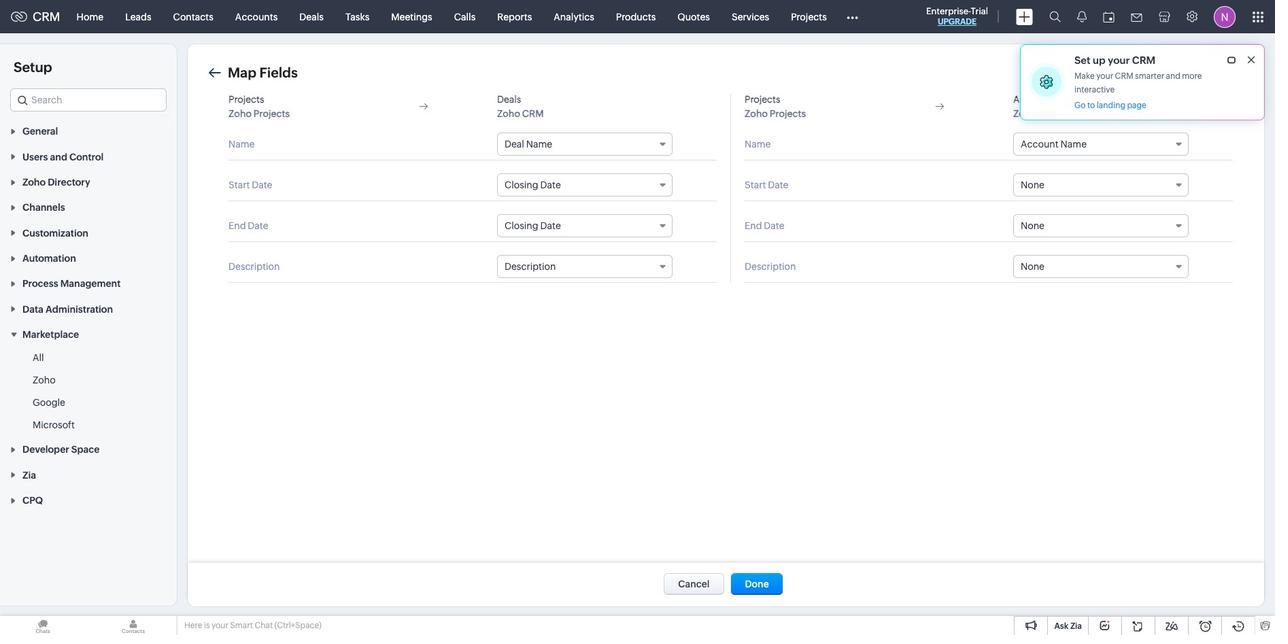 Task type: describe. For each thing, give the bounding box(es) containing it.
account
[[1021, 139, 1059, 150]]

search image
[[1050, 11, 1062, 22]]

and inside users and control dropdown button
[[50, 152, 67, 162]]

zoho inside deals zoho crm
[[497, 108, 521, 119]]

1 vertical spatial zia
[[1071, 622, 1083, 632]]

customization
[[22, 228, 88, 239]]

meetings
[[392, 11, 433, 22]]

go to landing page link
[[1075, 101, 1147, 111]]

administration
[[46, 304, 113, 315]]

deals for deals zoho crm
[[497, 94, 522, 105]]

developer space
[[22, 445, 100, 456]]

your for crm
[[1109, 54, 1131, 66]]

microsoft link
[[33, 419, 75, 432]]

Account Name field
[[1014, 133, 1190, 156]]

all
[[33, 353, 44, 363]]

here is your smart chat (ctrl+space)
[[184, 621, 322, 631]]

fields
[[260, 65, 298, 80]]

account name
[[1021, 139, 1088, 150]]

process
[[22, 279, 58, 289]]

analytics
[[554, 11, 595, 22]]

marketplace region
[[0, 347, 177, 437]]

your for smart
[[212, 621, 229, 631]]

crm link
[[11, 10, 60, 24]]

marketplace button
[[0, 322, 177, 347]]

page
[[1128, 101, 1147, 110]]

space
[[71, 445, 100, 456]]

end date for none
[[745, 220, 785, 231]]

trial
[[971, 6, 989, 16]]

marketplace
[[22, 329, 79, 340]]

search element
[[1042, 0, 1070, 33]]

chat
[[255, 621, 273, 631]]

zoho directory button
[[0, 169, 177, 195]]

zoho directory
[[22, 177, 90, 188]]

google link
[[33, 396, 65, 410]]

deals for deals
[[300, 11, 324, 22]]

done button
[[732, 574, 783, 595]]

cpq button
[[0, 488, 177, 513]]

Deal Name field
[[497, 133, 673, 156]]

go
[[1075, 101, 1086, 110]]

general
[[22, 126, 58, 137]]

crm up smarter
[[1133, 54, 1156, 66]]

date for closing date field related to start date
[[252, 180, 273, 191]]

calls
[[454, 11, 476, 22]]

smarter
[[1136, 71, 1165, 81]]

analytics link
[[543, 0, 606, 33]]

home
[[77, 11, 104, 22]]

contacts image
[[91, 617, 176, 636]]

none for end
[[1021, 220, 1045, 231]]

smart
[[230, 621, 253, 631]]

map
[[228, 65, 257, 80]]

microsoft
[[33, 420, 75, 431]]

enterprise-trial upgrade
[[927, 6, 989, 27]]

(ctrl+space)
[[275, 621, 322, 631]]

create menu image
[[1017, 9, 1034, 25]]

none field for end
[[1014, 214, 1190, 237]]

control
[[69, 152, 104, 162]]

date for start's none field
[[768, 180, 789, 191]]

automation
[[22, 253, 76, 264]]

landing
[[1098, 101, 1126, 110]]

channels
[[22, 202, 65, 213]]

closing date field for end date
[[497, 214, 673, 237]]

meetings link
[[381, 0, 444, 33]]

products
[[616, 11, 656, 22]]

all link
[[33, 351, 44, 365]]

profile image
[[1215, 6, 1236, 28]]

cancel button
[[664, 574, 724, 595]]

zia button
[[0, 462, 177, 488]]

reports
[[498, 11, 532, 22]]

3 name from the left
[[745, 139, 771, 150]]

developer
[[22, 445, 69, 456]]

description inside field
[[505, 261, 556, 272]]

up
[[1093, 54, 1106, 66]]

done
[[745, 579, 769, 590]]

4 name from the left
[[1061, 139, 1088, 150]]

users
[[22, 152, 48, 162]]

none for start
[[1021, 180, 1045, 191]]

1 vertical spatial your
[[1097, 71, 1114, 81]]

projects zoho projects for deals
[[229, 94, 290, 119]]

2 name from the left
[[527, 139, 553, 150]]

closing for start date
[[505, 180, 539, 191]]

zoho inside accounts zoho crm
[[1014, 108, 1037, 119]]

projects link
[[781, 0, 838, 33]]

date for end's none field
[[764, 220, 785, 231]]

services link
[[721, 0, 781, 33]]

closing for end date
[[505, 220, 539, 231]]

start for closing date
[[229, 180, 250, 191]]

home link
[[66, 0, 114, 33]]

services
[[732, 11, 770, 22]]

customization button
[[0, 220, 177, 245]]

enterprise-
[[927, 6, 972, 16]]

to
[[1088, 101, 1096, 110]]

deals zoho crm
[[497, 94, 544, 119]]

zoho link
[[33, 374, 56, 387]]

is
[[204, 621, 210, 631]]

accounts for accounts
[[235, 11, 278, 22]]



Task type: vqa. For each thing, say whether or not it's contained in the screenshot.


Task type: locate. For each thing, give the bounding box(es) containing it.
accounts inside accounts zoho crm
[[1014, 94, 1056, 105]]

1 horizontal spatial end date
[[745, 220, 785, 231]]

calls link
[[444, 0, 487, 33]]

cancel
[[679, 579, 710, 590]]

deals link
[[289, 0, 335, 33]]

1 closing date from the top
[[505, 180, 561, 191]]

closing date up description field
[[505, 220, 561, 231]]

developer space button
[[0, 437, 177, 462]]

general button
[[0, 118, 177, 144]]

zia
[[22, 470, 36, 481], [1071, 622, 1083, 632]]

none field for start
[[1014, 174, 1190, 197]]

quotes link
[[667, 0, 721, 33]]

data
[[22, 304, 43, 315]]

google
[[33, 397, 65, 408]]

profile element
[[1207, 0, 1245, 33]]

process management button
[[0, 271, 177, 296]]

crm up account name
[[1039, 108, 1061, 119]]

closing date down deal name
[[505, 180, 561, 191]]

1 horizontal spatial start
[[745, 180, 766, 191]]

none
[[1021, 180, 1045, 191], [1021, 220, 1045, 231], [1021, 261, 1045, 272]]

users and control button
[[0, 144, 177, 169]]

zia up the 'cpq' at left bottom
[[22, 470, 36, 481]]

channels button
[[0, 195, 177, 220]]

1 vertical spatial and
[[50, 152, 67, 162]]

and inside set up your crm make your crm smarter and more interactive go to landing page
[[1167, 71, 1181, 81]]

projects
[[792, 11, 827, 22], [229, 94, 264, 105], [745, 94, 781, 105], [254, 108, 290, 119], [770, 108, 807, 119]]

1 horizontal spatial end
[[745, 220, 763, 231]]

0 horizontal spatial end
[[229, 220, 246, 231]]

0 vertical spatial accounts
[[235, 11, 278, 22]]

0 horizontal spatial and
[[50, 152, 67, 162]]

zia right ask in the bottom right of the page
[[1071, 622, 1083, 632]]

and left more at the right of page
[[1167, 71, 1181, 81]]

0 vertical spatial closing date field
[[497, 174, 673, 197]]

chats image
[[0, 617, 86, 636]]

1 start date from the left
[[229, 180, 273, 191]]

deals
[[300, 11, 324, 22], [497, 94, 522, 105]]

1 none from the top
[[1021, 180, 1045, 191]]

start date
[[229, 180, 273, 191], [745, 180, 789, 191]]

crm inside deals zoho crm
[[522, 108, 544, 119]]

2 end from the left
[[745, 220, 763, 231]]

1 closing date field from the top
[[497, 174, 673, 197]]

0 vertical spatial closing date
[[505, 180, 561, 191]]

and right users
[[50, 152, 67, 162]]

Description field
[[497, 255, 673, 278]]

accounts zoho crm
[[1014, 94, 1061, 119]]

0 horizontal spatial start date
[[229, 180, 273, 191]]

0 vertical spatial deals
[[300, 11, 324, 22]]

3 none from the top
[[1021, 261, 1045, 272]]

2 start date from the left
[[745, 180, 789, 191]]

your
[[1109, 54, 1131, 66], [1097, 71, 1114, 81], [212, 621, 229, 631]]

projects zoho projects for accounts
[[745, 94, 807, 119]]

end date for closing date
[[229, 220, 269, 231]]

accounts
[[235, 11, 278, 22], [1014, 94, 1056, 105]]

2 closing date from the top
[[505, 220, 561, 231]]

ask zia
[[1055, 622, 1083, 632]]

2 end date from the left
[[745, 220, 785, 231]]

your right is
[[212, 621, 229, 631]]

1 none field from the top
[[1014, 174, 1190, 197]]

1 horizontal spatial start date
[[745, 180, 789, 191]]

0 vertical spatial none field
[[1014, 174, 1190, 197]]

3 none field from the top
[[1014, 255, 1190, 278]]

date
[[252, 180, 273, 191], [541, 180, 561, 191], [768, 180, 789, 191], [248, 220, 269, 231], [541, 220, 561, 231], [764, 220, 785, 231]]

accounts up account
[[1014, 94, 1056, 105]]

1 start from the left
[[229, 180, 250, 191]]

set up your crm make your crm smarter and more interactive go to landing page
[[1075, 54, 1203, 110]]

accounts for accounts zoho crm
[[1014, 94, 1056, 105]]

deal
[[505, 139, 525, 150]]

here
[[184, 621, 202, 631]]

1 horizontal spatial deals
[[497, 94, 522, 105]]

1 horizontal spatial accounts
[[1014, 94, 1056, 105]]

2 vertical spatial your
[[212, 621, 229, 631]]

ask
[[1055, 622, 1069, 632]]

leads
[[125, 11, 151, 22]]

deals left the tasks
[[300, 11, 324, 22]]

crm inside accounts zoho crm
[[1039, 108, 1061, 119]]

1 horizontal spatial projects zoho projects
[[745, 94, 807, 119]]

closing
[[505, 180, 539, 191], [505, 220, 539, 231]]

zoho inside marketplace region
[[33, 375, 56, 386]]

1 name from the left
[[229, 139, 255, 150]]

0 vertical spatial zia
[[22, 470, 36, 481]]

closing date field for start date
[[497, 174, 673, 197]]

your right up
[[1109, 54, 1131, 66]]

deals inside deals zoho crm
[[497, 94, 522, 105]]

crm left home link
[[33, 10, 60, 24]]

start
[[229, 180, 250, 191], [745, 180, 766, 191]]

data administration
[[22, 304, 113, 315]]

calendar image
[[1104, 11, 1115, 22]]

start date for none
[[745, 180, 789, 191]]

quotes
[[678, 11, 710, 22]]

reports link
[[487, 0, 543, 33]]

2 closing from the top
[[505, 220, 539, 231]]

Search text field
[[11, 89, 166, 111]]

0 horizontal spatial projects zoho projects
[[229, 94, 290, 119]]

closing date field up description field
[[497, 214, 673, 237]]

crm
[[33, 10, 60, 24], [1133, 54, 1156, 66], [1116, 71, 1134, 81], [522, 108, 544, 119], [1039, 108, 1061, 119]]

process management
[[22, 279, 121, 289]]

Other Modules field
[[838, 6, 868, 28]]

closing date field down deal name field
[[497, 174, 673, 197]]

leads link
[[114, 0, 162, 33]]

make
[[1075, 71, 1096, 81]]

2 horizontal spatial description
[[745, 261, 797, 272]]

1 projects zoho projects from the left
[[229, 94, 290, 119]]

1 vertical spatial deals
[[497, 94, 522, 105]]

1 vertical spatial closing date field
[[497, 214, 673, 237]]

2 vertical spatial none field
[[1014, 255, 1190, 278]]

mails image
[[1132, 13, 1143, 21]]

tasks link
[[335, 0, 381, 33]]

0 vertical spatial your
[[1109, 54, 1131, 66]]

zia inside zia dropdown button
[[22, 470, 36, 481]]

interactive
[[1075, 85, 1115, 95]]

3 description from the left
[[745, 261, 797, 272]]

directory
[[48, 177, 90, 188]]

end for none
[[745, 220, 763, 231]]

0 horizontal spatial start
[[229, 180, 250, 191]]

None field
[[10, 88, 167, 112]]

2 none field from the top
[[1014, 214, 1190, 237]]

0 horizontal spatial description
[[229, 261, 280, 272]]

name
[[229, 139, 255, 150], [527, 139, 553, 150], [745, 139, 771, 150], [1061, 139, 1088, 150]]

0 horizontal spatial accounts
[[235, 11, 278, 22]]

description
[[229, 261, 280, 272], [505, 261, 556, 272], [745, 261, 797, 272]]

accounts link
[[224, 0, 289, 33]]

1 description from the left
[[229, 261, 280, 272]]

1 closing from the top
[[505, 180, 539, 191]]

accounts left the deals link
[[235, 11, 278, 22]]

2 closing date field from the top
[[497, 214, 673, 237]]

1 horizontal spatial and
[[1167, 71, 1181, 81]]

1 vertical spatial none field
[[1014, 214, 1190, 237]]

upgrade
[[938, 17, 977, 27]]

2 none from the top
[[1021, 220, 1045, 231]]

2 description from the left
[[505, 261, 556, 272]]

deals up deal
[[497, 94, 522, 105]]

setup
[[14, 59, 52, 75]]

2 start from the left
[[745, 180, 766, 191]]

mails element
[[1124, 1, 1151, 32]]

None field
[[1014, 174, 1190, 197], [1014, 214, 1190, 237], [1014, 255, 1190, 278]]

deal name
[[505, 139, 553, 150]]

tasks
[[346, 11, 370, 22]]

closing date for end date
[[505, 220, 561, 231]]

automation button
[[0, 245, 177, 271]]

end for closing date
[[229, 220, 246, 231]]

start date for closing date
[[229, 180, 273, 191]]

0 vertical spatial and
[[1167, 71, 1181, 81]]

0 horizontal spatial deals
[[300, 11, 324, 22]]

1 vertical spatial none
[[1021, 220, 1045, 231]]

contacts
[[173, 11, 214, 22]]

date for closing date field corresponding to end date
[[248, 220, 269, 231]]

description for none
[[745, 261, 797, 272]]

data administration button
[[0, 296, 177, 322]]

0 vertical spatial closing
[[505, 180, 539, 191]]

contacts link
[[162, 0, 224, 33]]

1 end from the left
[[229, 220, 246, 231]]

more
[[1183, 71, 1203, 81]]

management
[[60, 279, 121, 289]]

start for none
[[745, 180, 766, 191]]

crm up deal name
[[522, 108, 544, 119]]

0 vertical spatial none
[[1021, 180, 1045, 191]]

1 horizontal spatial zia
[[1071, 622, 1083, 632]]

users and control
[[22, 152, 104, 162]]

set
[[1075, 54, 1091, 66]]

signals element
[[1070, 0, 1096, 33]]

map fields
[[228, 65, 298, 80]]

1 horizontal spatial description
[[505, 261, 556, 272]]

closing date for start date
[[505, 180, 561, 191]]

your down up
[[1097, 71, 1114, 81]]

1 vertical spatial closing date
[[505, 220, 561, 231]]

cpq
[[22, 495, 43, 506]]

signals image
[[1078, 11, 1087, 22]]

Closing Date field
[[497, 174, 673, 197], [497, 214, 673, 237]]

0 horizontal spatial zia
[[22, 470, 36, 481]]

1 vertical spatial accounts
[[1014, 94, 1056, 105]]

zoho inside dropdown button
[[22, 177, 46, 188]]

1 end date from the left
[[229, 220, 269, 231]]

crm left smarter
[[1116, 71, 1134, 81]]

description for description
[[229, 261, 280, 272]]

zoho
[[229, 108, 252, 119], [497, 108, 521, 119], [745, 108, 768, 119], [1014, 108, 1037, 119], [22, 177, 46, 188], [33, 375, 56, 386]]

2 projects zoho projects from the left
[[745, 94, 807, 119]]

create menu element
[[1009, 0, 1042, 33]]

projects zoho projects
[[229, 94, 290, 119], [745, 94, 807, 119]]

products link
[[606, 0, 667, 33]]

2 vertical spatial none
[[1021, 261, 1045, 272]]

0 horizontal spatial end date
[[229, 220, 269, 231]]

1 vertical spatial closing
[[505, 220, 539, 231]]



